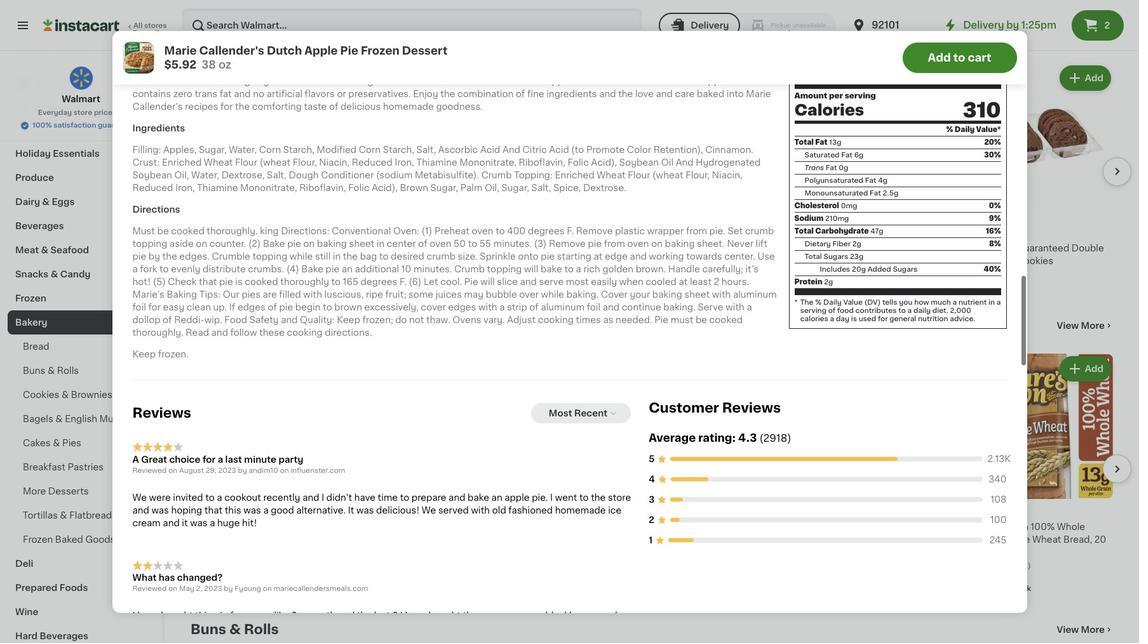 Task type: locate. For each thing, give the bounding box(es) containing it.
0 vertical spatial are
[[263, 291, 277, 300]]

0 horizontal spatial chip
[[239, 257, 260, 266]]

king
[[260, 227, 279, 236]]

2 corn from the left
[[359, 146, 381, 155]]

more for on sale now
[[1081, 30, 1105, 39]]

rollback up bag
[[350, 233, 381, 240]]

salt, down topping:
[[531, 184, 551, 193]]

14 inside freshness guaranteed white candy macadamia nut cookies 14 oz
[[657, 269, 665, 276]]

1 horizontal spatial per
[[846, 59, 862, 69]]

0 vertical spatial baked
[[581, 52, 609, 61]]

1 horizontal spatial f.
[[567, 227, 574, 236]]

to up quality:
[[323, 303, 332, 312]]

1 vertical spatial folic
[[348, 184, 369, 193]]

1 98 from the left
[[830, 215, 840, 222]]

distribute
[[203, 265, 246, 274]]

in inside 'treat yourself to a classic with a marie callender's dutch apple pie  made with 100% fresh fuji apples  baked up in marie callender's signature flaky  made-from-scratch crust  and sprinkled with streusel. this sweet  delightful dessert pie bakes fresh from your oven and will have you coming back for more. after a long day at work  there's nothing sweeter than marie callender's dutch apple pie. marie callender's dutch apple pie contains zero trans fat and no artificial flavors or preservatives. enjoy the combination of fine ingredients and the love and care baked into marie callender's recipes for the comforting taste of delicious  homemade goodness.'
[[625, 52, 633, 61]]

0 vertical spatial must
[[671, 316, 693, 325]]

that up waiting on the bottom of the page
[[132, 625, 150, 634]]

1 vertical spatial cooking
[[287, 329, 323, 338]]

guaranteed down king
[[239, 244, 292, 253]]

1 vertical spatial 38
[[346, 282, 355, 289]]

delightful
[[445, 65, 487, 73]]

oven
[[642, 65, 664, 73], [472, 227, 493, 236], [430, 240, 451, 249], [627, 240, 649, 249]]

your inside i have bought this pie for years, like 2 a month and the last 2 i have bought there are so many blackberry seeds that i can't eat it and threw the last 2 out! you must have changed where you are getting your blackberries, i will be waiting a while before i buy another one
[[526, 625, 546, 634]]

1 $2.98 original price: $3.98 element from the left
[[191, 213, 336, 230]]

2 vertical spatial view
[[1057, 626, 1079, 635]]

view more for 1
[[1057, 322, 1105, 331]]

protein 2g
[[794, 279, 833, 286]]

3 freshness from the left
[[968, 244, 1014, 253]]

rollback for marie callender's dutch apple pie frozen dessert
[[350, 233, 381, 240]]

bread, inside dave's killer bread 21 whole grains & seeds thin-sliced, whole grain organic bread, 20.5 oz loaf
[[907, 548, 936, 557]]

2 $3.98 original price: $4.47 element from the left
[[502, 213, 647, 230]]

0 vertical spatial last
[[225, 456, 242, 464]]

47 inside "$ 1 47"
[[360, 506, 369, 513]]

0 vertical spatial 2023
[[218, 468, 236, 475]]

foods
[[60, 584, 88, 593]]

0 horizontal spatial organic
[[814, 492, 843, 499]]

$ inside $ 3 34
[[193, 506, 198, 513]]

muffins inside chocolate chip muffins 14 oz
[[885, 244, 918, 253]]

100% satisfaction guarantee
[[32, 122, 135, 129]]

0 vertical spatial you
[[725, 65, 742, 73]]

everyday store prices
[[38, 109, 116, 116]]

0 horizontal spatial reviews
[[132, 407, 191, 420]]

product group containing 5
[[813, 354, 958, 594]]

2 74 from the left
[[516, 507, 525, 513]]

rollback for freshness guaranteed chocolate chip cookies
[[194, 233, 226, 240]]

breakfast
[[23, 463, 65, 472]]

these
[[259, 329, 285, 338]]

4 rollback from the left
[[817, 233, 848, 240]]

2 rollback from the left
[[350, 233, 381, 240]]

and up over
[[520, 278, 537, 287]]

dessert for marie callender's dutch apple pie frozen dessert
[[395, 257, 430, 266]]

marie inside marie callender's dutch apple pie frozen dessert
[[346, 244, 371, 253]]

2 vertical spatial it
[[199, 625, 205, 634]]

& inside snacks & candy link
[[51, 270, 58, 279]]

14 down dietary
[[813, 256, 821, 263]]

3 $2.98 original price: $3.98 element from the left
[[968, 213, 1114, 230]]

$ for $ 3 98
[[815, 215, 820, 222]]

this inside i have bought this pie for years, like 2 a month and the last 2 i have bought there are so many blackberry seeds that i can't eat it and threw the last 2 out! you must have changed where you are getting your blackberries, i will be waiting a while before i buy another one
[[195, 612, 212, 621]]

0 vertical spatial we
[[132, 494, 147, 503]]

1 foil from the left
[[132, 303, 146, 312]]

dutch up 'streusel.'
[[357, 52, 384, 61]]

of down easy in the left top of the page
[[163, 316, 172, 325]]

1 view more link from the top
[[1057, 28, 1114, 41]]

organic
[[814, 492, 843, 499], [869, 548, 905, 557]]

1 horizontal spatial at
[[594, 253, 602, 262]]

adjust
[[507, 316, 536, 325]]

customer reviews
[[649, 402, 781, 415]]

1 horizontal spatial this
[[225, 506, 241, 515]]

for inside a great choice for a last minute party reviewed on august 29, 2023 by andim10 on influenster.com
[[203, 456, 215, 464]]

for up threw
[[230, 612, 243, 621]]

old
[[492, 506, 506, 515]]

0 horizontal spatial many in stock
[[203, 282, 253, 289]]

many
[[203, 282, 223, 289], [981, 586, 1001, 593]]

0 horizontal spatial crumb
[[427, 253, 456, 262]]

pie inside marie callender's dutch apple pie frozen dessert
[[346, 257, 360, 266]]

wheat up 'dextrose,'
[[204, 159, 233, 167]]

98 inside 2 98
[[985, 215, 995, 222]]

1 vertical spatial item carousel region
[[191, 349, 1131, 602]]

0 vertical spatial chip
[[861, 244, 882, 253]]

freshness for candy
[[657, 244, 703, 253]]

view more link for marie callender's dutch apple pie frozen dessert
[[1057, 28, 1114, 41]]

vegan
[[848, 492, 871, 499]]

add for freshness guaranteed white candy macadamia nut cookies
[[774, 73, 792, 82]]

palm
[[460, 184, 482, 193]]

dessert up sweet
[[402, 45, 447, 55]]

pie up starting
[[588, 240, 602, 249]]

calories
[[800, 316, 828, 323]]

(5)
[[153, 278, 166, 287]]

more inside "link"
[[23, 487, 46, 496]]

oil
[[661, 159, 673, 167]]

add for marie callender's dutch apple pie frozen dessert
[[463, 73, 481, 82]]

plastic
[[615, 227, 645, 236]]

and down 'long'
[[234, 90, 251, 99]]

dutch left 50
[[426, 244, 453, 253]]

$ for $ 1 47
[[349, 506, 353, 513]]

back
[[132, 77, 154, 86]]

rollback for freshness guaranteed double chocolate cookies
[[972, 233, 1003, 240]]

reviewed inside what has changed? reviewed on may 2, 2023 by fyoung on mariecallendersmeals.com
[[132, 586, 167, 593]]

from up edge on the right top of the page
[[604, 240, 625, 249]]

47 right it
[[360, 506, 369, 513]]

to up additional
[[379, 253, 389, 262]]

1 view more from the top
[[1057, 30, 1105, 39]]

cookout
[[224, 494, 261, 503]]

2 horizontal spatial wheat
[[1032, 536, 1061, 545]]

work
[[283, 77, 304, 86]]

0 vertical spatial buns & rolls
[[23, 367, 79, 375]]

pie. up fashioned at bottom left
[[532, 494, 548, 503]]

3 down 4
[[649, 496, 655, 505]]

you left how
[[899, 300, 913, 307]]

muffins inside the banana nut muffins 14 oz
[[556, 244, 590, 253]]

prepared
[[15, 584, 57, 593]]

topping up crumbs.
[[253, 253, 287, 262]]

1 vertical spatial crumb
[[427, 253, 456, 262]]

is up our
[[235, 278, 243, 287]]

oz inside freshness guaranteed chocolate chip cookies 14 oz
[[200, 269, 208, 276]]

1 rollback from the left
[[194, 233, 226, 240]]

1 vertical spatial your
[[630, 291, 650, 300]]

this
[[395, 65, 414, 73]]

38 up luscious,
[[346, 282, 355, 289]]

2 view more from the top
[[1057, 322, 1105, 331]]

buns & rolls up cookies & brownies
[[23, 367, 79, 375]]

1 horizontal spatial oil,
[[485, 184, 499, 193]]

and
[[271, 65, 288, 73], [666, 65, 683, 73], [234, 90, 251, 99], [599, 90, 616, 99], [656, 90, 673, 99], [630, 253, 647, 262], [520, 278, 537, 287], [603, 303, 619, 312], [281, 316, 298, 325], [211, 329, 228, 338], [302, 494, 319, 503], [449, 494, 465, 503], [132, 506, 149, 515], [163, 519, 180, 528], [338, 612, 355, 621], [208, 625, 224, 634]]

1 vertical spatial be
[[696, 316, 707, 325]]

nutrition
[[918, 316, 948, 323]]

1 vertical spatial 5
[[820, 506, 829, 519]]

2 98 from the left
[[985, 215, 995, 222]]

cooked down serve in the top right of the page
[[709, 316, 743, 325]]

details
[[132, 30, 165, 39]]

topping down must
[[132, 240, 167, 249]]

be right must
[[157, 227, 169, 236]]

now
[[248, 28, 280, 41]]

this up eat
[[195, 612, 212, 621]]

1 horizontal spatial 98
[[985, 215, 995, 222]]

2 vertical spatial that
[[132, 625, 150, 634]]

$ inside $ 3 74
[[660, 506, 664, 513]]

by inside what has changed? reviewed on may 2, 2023 by fyoung on mariecallendersmeals.com
[[224, 586, 233, 593]]

times
[[576, 316, 601, 325]]

an inside we were invited to a cookout recently and i didn't have time to prepare and bake an apple pie. i went to the store and was hoping that this was a good alternative. it was delicious! we served with old fashioned homemade ice cream and it was a huge hit!
[[491, 494, 502, 503]]

2 bought from the left
[[428, 612, 461, 621]]

0 vertical spatial many in stock
[[203, 282, 253, 289]]

for inside i have bought this pie for years, like 2 a month and the last 2 i have bought there are so many blackberry seeds that i can't eat it and threw the last 2 out! you must have changed where you are getting your blackberries, i will be waiting a while before i buy another one
[[230, 612, 243, 621]]

marie callender's dutch apple pie frozen dessert
[[346, 244, 482, 266]]

1 horizontal spatial buns & rolls link
[[191, 623, 279, 638]]

1 vertical spatial bake
[[301, 265, 323, 274]]

bakes
[[542, 65, 569, 73]]

$ up cinnabon on the bottom right of the page
[[660, 506, 664, 513]]

in inside * the % daily value (dv) tells you how much a nutrient in a serving of food contributes to a daily diet. 2,000 calories a day is used for general nutrition advice.
[[988, 300, 995, 307]]

0 vertical spatial water,
[[229, 146, 257, 155]]

add for chocolate chip muffins
[[929, 73, 948, 82]]

2 view from the top
[[1057, 322, 1079, 331]]

oz up after
[[219, 59, 231, 69]]

None search field
[[182, 8, 642, 43]]

0 horizontal spatial and
[[502, 146, 520, 155]]

2 horizontal spatial sugar,
[[502, 184, 529, 193]]

saturated
[[805, 152, 840, 159]]

hard beverages link
[[8, 624, 154, 644]]

47 for 5
[[830, 506, 839, 513]]

1 horizontal spatial minutes.
[[493, 240, 532, 249]]

aluminum down the "hours."
[[733, 291, 777, 300]]

directions:
[[281, 227, 329, 236]]

1 vertical spatial is
[[851, 316, 857, 323]]

1 vertical spatial pie.
[[532, 494, 548, 503]]

add button for chocolate chip muffins
[[905, 66, 954, 89]]

1 $3.98 original price: $4.47 element from the left
[[813, 213, 958, 230]]

you down signature
[[725, 65, 742, 73]]

a inside a great choice for a last minute party reviewed on august 29, 2023 by andim10 on influenster.com
[[218, 456, 223, 464]]

$ inside $ 5 47
[[815, 506, 820, 513]]

47g
[[870, 229, 883, 236]]

1 guaranteed from the left
[[239, 244, 292, 253]]

includes
[[820, 267, 850, 274]]

1 horizontal spatial crumb
[[745, 227, 774, 236]]

an inside the must be cooked thoroughly. king directions: conventional oven: (1) preheat oven to 400 degrees f. remove plastic wrapper from pie. set crumb topping aside on counter. (2) bake pie on baking sheet in center of oven 50 to 55 minutes. (3) remove pie from oven on baking sheet. never lift pie by the edges. crumble topping while still in the bag to desired crumb size. sprinkle onto pie starting at edge and working towards center. use a fork to evenly distribute crumbs. (4) bake pie an additional 10 minutes. crumb topping will bake to a rich golden brown. handle carefully; it's hot! (5) check that pie is cooked thoroughly to 165 degrees f. (6) let cool. pie will slice and serve most easily when cooled at least 2 hours. marie's baking tips: our pies are filled with luscious, ripe fruit; some juices may bubble over while baking. cover your baking sheet with aluminum foil for easy clean up. if edges of pie begin to brown excessively, cover edges with a strip of aluminum foil and continue baking. serve with a dollop of reddi-wip. food safety and quality: keep frozen; do not thaw. ovens vary. adjust cooking times as needed. pie must be cooked thoroughly. read and follow these cooking directions.
[[342, 265, 353, 274]]

3 up cinnabon on the bottom right of the page
[[664, 506, 673, 519]]

1 74 from the left
[[675, 506, 683, 513]]

sweet
[[416, 65, 443, 73]]

oz inside the "marie callender's dutch apple pie frozen dessert $5.92 38 oz"
[[219, 59, 231, 69]]

2 horizontal spatial 100%
[[1031, 523, 1055, 532]]

walmart
[[62, 95, 100, 104]]

an
[[342, 265, 353, 274], [491, 494, 502, 503]]

item carousel region containing 2
[[191, 58, 1131, 298]]

2 reviewed from the top
[[132, 586, 167, 593]]

0 horizontal spatial sugars
[[824, 254, 848, 261]]

breakfast pastries
[[23, 463, 104, 472]]

2 vertical spatial at
[[679, 278, 688, 287]]

$2.98 original price: $3.98 element up (2)
[[191, 213, 336, 230]]

and right month
[[338, 612, 355, 621]]

chocolate up total sugars 23g
[[813, 244, 859, 253]]

it inside i have bought this pie for years, like 2 a month and the last 2 i have bought there are so many blackberry seeds that i can't eat it and threw the last 2 out! you must have changed where you are getting your blackberries, i will be waiting a while before i buy another one
[[199, 625, 205, 634]]

bake inside the must be cooked thoroughly. king directions: conventional oven: (1) preheat oven to 400 degrees f. remove plastic wrapper from pie. set crumb topping aside on counter. (2) bake pie on baking sheet in center of oven 50 to 55 minutes. (3) remove pie from oven on baking sheet. never lift pie by the edges. crumble topping while still in the bag to desired crumb size. sprinkle onto pie starting at edge and working towards center. use a fork to evenly distribute crumbs. (4) bake pie an additional 10 minutes. crumb topping will bake to a rich golden brown. handle carefully; it's hot! (5) check that pie is cooked thoroughly to 165 degrees f. (6) let cool. pie will slice and serve most easily when cooled at least 2 hours. marie's baking tips: our pies are filled with luscious, ripe fruit; some juices may bubble over while baking. cover your baking sheet with aluminum foil for easy clean up. if edges of pie begin to brown excessively, cover edges with a strip of aluminum foil and continue baking. serve with a dollop of reddi-wip. food safety and quality: keep frozen; do not thaw. ovens vary. adjust cooking times as needed. pie must be cooked thoroughly. read and follow these cooking directions.
[[541, 265, 562, 274]]

2 item carousel region from the top
[[191, 349, 1131, 602]]

% right the
[[815, 300, 822, 307]]

& inside the bagels & english muffins link
[[55, 415, 63, 424]]

3 for $ 3 74
[[664, 506, 673, 519]]

must inside i have bought this pie for years, like 2 a month and the last 2 i have bought there are so many blackberry seeds that i can't eat it and threw the last 2 out! you must have changed where you are getting your blackberries, i will be waiting a while before i buy another one
[[336, 625, 359, 634]]

in right the nutrient
[[988, 300, 995, 307]]

recent
[[574, 410, 607, 418]]

marie down conventional
[[346, 244, 371, 253]]

74 for 3
[[675, 506, 683, 513]]

2 foil from the left
[[587, 303, 600, 312]]

& for meat & seafood link
[[41, 246, 48, 255]]

degrees down additional
[[361, 278, 397, 287]]

1 vertical spatial it
[[182, 519, 188, 528]]

serving down size
[[845, 92, 876, 100]]

1 vertical spatial an
[[491, 494, 502, 503]]

1 item carousel region from the top
[[191, 58, 1131, 298]]

1 vertical spatial f.
[[400, 278, 406, 287]]

0 horizontal spatial flour
[[235, 159, 257, 167]]

killer
[[845, 523, 867, 532]]

frozen up bakery
[[15, 294, 46, 303]]

will inside i have bought this pie for years, like 2 a month and the last 2 i have bought there are so many blackberry seeds that i can't eat it and threw the last 2 out! you must have changed where you are getting your blackberries, i will be waiting a while before i buy another one
[[613, 625, 627, 634]]

pie inside i have bought this pie for years, like 2 a month and the last 2 i have bought there are so many blackberry seeds that i can't eat it and threw the last 2 out! you must have changed where you are getting your blackberries, i will be waiting a while before i buy another one
[[214, 612, 228, 621]]

& for cakes & pies link
[[53, 439, 60, 448]]

to left 55
[[468, 240, 477, 249]]

check
[[168, 278, 197, 287]]

add to cart button
[[902, 42, 1017, 72]]

at down handle
[[679, 278, 688, 287]]

1 reviewed from the top
[[132, 468, 167, 475]]

0 vertical spatial fresh
[[506, 52, 529, 61]]

you
[[725, 65, 742, 73], [899, 300, 913, 307], [456, 625, 473, 634]]

guaranteed for double
[[1016, 244, 1069, 253]]

good
[[271, 506, 294, 515]]

2 horizontal spatial muffins
[[885, 244, 918, 253]]

frozen up 'streusel.'
[[361, 45, 399, 55]]

1 horizontal spatial bake
[[301, 265, 323, 274]]

2 horizontal spatial topping
[[487, 265, 522, 274]]

oz inside the banana nut muffins 14 oz
[[511, 256, 520, 263]]

0 horizontal spatial we
[[132, 494, 147, 503]]

delivery for delivery
[[691, 21, 729, 30]]

1 vertical spatial reduced
[[132, 184, 173, 193]]

guaranteed inside freshness guaranteed chocolate chip cookies 14 oz
[[239, 244, 292, 253]]

view more link for 1
[[1057, 320, 1114, 333]]

3 for $ 3 98
[[820, 214, 829, 228]]

bread link for the left buns & rolls link
[[8, 335, 154, 359]]

candy down 'seafood' on the left top of page
[[60, 270, 91, 279]]

product group
[[191, 63, 336, 293], [346, 63, 491, 291], [502, 63, 647, 265], [657, 63, 803, 278], [813, 63, 958, 265], [968, 63, 1114, 278], [191, 354, 336, 559], [346, 354, 491, 572], [502, 354, 647, 557], [657, 354, 803, 555], [813, 354, 958, 594], [968, 354, 1114, 597]]

0 horizontal spatial nut
[[537, 244, 554, 253]]

item carousel region containing 3
[[191, 349, 1131, 602]]

& right bagels
[[55, 415, 63, 424]]

pie inside 'treat yourself to a classic with a marie callender's dutch apple pie  made with 100% fresh fuji apples  baked up in marie callender's signature flaky  made-from-scratch crust  and sprinkled with streusel. this sweet  delightful dessert pie bakes fresh from your oven and will have you coming back for more. after a long day at work  there's nothing sweeter than marie callender's dutch apple pie. marie callender's dutch apple pie contains zero trans fat and no artificial flavors or preservatives. enjoy the combination of fine ingredients and the love and care baked into marie callender's recipes for the comforting taste of delicious  homemade goodness.'
[[526, 65, 540, 73]]

1 $3.98 from the left
[[222, 219, 248, 228]]

98 up total carbohydrate 47g
[[830, 215, 840, 222]]

74 for 1
[[516, 507, 525, 513]]

reduced
[[352, 159, 392, 167], [132, 184, 173, 193]]

reduced up (sodium
[[352, 159, 392, 167]]

salt, left ascorbic
[[416, 146, 436, 155]]

a up 2,000
[[953, 300, 957, 307]]

soybean
[[619, 159, 659, 167], [132, 171, 172, 180]]

that inside we were invited to a cookout recently and i didn't have time to prepare and bake an apple pie. i went to the store and was hoping that this was a good alternative. it was delicious! we served with old fashioned homemade ice cream and it was a huge hit!
[[204, 506, 222, 515]]

$2.98 original price: $3.98 element for freshness guaranteed chocolate chip cookies
[[191, 213, 336, 230]]

1 vertical spatial baked
[[697, 90, 724, 99]]

fresh
[[506, 52, 529, 61], [571, 65, 594, 73]]

1 freshness from the left
[[191, 244, 236, 253]]

oz down banana
[[511, 256, 520, 263]]

oz inside 'freshness guaranteed double chocolate cookies 14 oz'
[[978, 269, 986, 276]]

for down made-
[[156, 77, 169, 86]]

2 horizontal spatial $3.98
[[1000, 219, 1026, 228]]

view
[[1057, 30, 1079, 39], [1057, 322, 1079, 331], [1057, 626, 1079, 635]]

100% inside 'treat yourself to a classic with a marie callender's dutch apple pie  made with 100% fresh fuji apples  baked up in marie callender's signature flaky  made-from-scratch crust  and sprinkled with streusel. this sweet  delightful dessert pie bakes fresh from your oven and will have you coming back for more. after a long day at work  there's nothing sweeter than marie callender's dutch apple pie. marie callender's dutch apple pie contains zero trans fat and no artificial flavors or preservatives. enjoy the combination of fine ingredients and the love and care baked into marie callender's recipes for the comforting taste of delicious  homemade goodness.'
[[480, 52, 504, 61]]

it
[[56, 53, 62, 62], [182, 519, 188, 528], [199, 625, 205, 634]]

add inside button
[[928, 52, 951, 62]]

1 vertical spatial nut
[[743, 257, 759, 266]]

5 rollback from the left
[[505, 233, 537, 240]]

sponsored badge image
[[657, 545, 696, 552]]

acid left (to
[[549, 146, 569, 155]]

$3.98 original price: $4.47 element
[[813, 213, 958, 230], [502, 213, 647, 230]]

monounsaturated
[[805, 190, 868, 197]]

add to cart
[[928, 52, 991, 62]]

than
[[414, 77, 434, 86]]

keep up "directions."
[[337, 316, 360, 325]]

74 inside $ 3 74
[[675, 506, 683, 513]]

it's
[[745, 265, 759, 274]]

dough
[[289, 171, 319, 180]]

loaf inside nature's own 100% whole wheat, whole wheat bread, 20 oz loaf (211)
[[981, 548, 1001, 557]]

1 vertical spatial salt,
[[267, 171, 286, 180]]

corn up 'dextrose,'
[[259, 146, 281, 155]]

3 view more from the top
[[1057, 626, 1105, 635]]

of left food
[[828, 308, 836, 315]]

trans
[[195, 90, 217, 99]]

1 47 from the left
[[360, 506, 369, 513]]

item carousel region
[[191, 58, 1131, 298], [191, 349, 1131, 602]]

in up our
[[225, 282, 232, 289]]

0 horizontal spatial degrees
[[361, 278, 397, 287]]

freshness for chip
[[191, 244, 236, 253]]

hoping
[[171, 506, 202, 515]]

38 inside the "marie callender's dutch apple pie frozen dessert $5.92 38 oz"
[[201, 59, 216, 69]]

your down up on the right
[[620, 65, 640, 73]]

2 47 from the left
[[830, 506, 839, 513]]

108
[[991, 496, 1007, 505]]

1 vertical spatial (wheat
[[652, 171, 683, 180]]

keep inside the must be cooked thoroughly. king directions: conventional oven: (1) preheat oven to 400 degrees f. remove plastic wrapper from pie. set crumb topping aside on counter. (2) bake pie on baking sheet in center of oven 50 to 55 minutes. (3) remove pie from oven on baking sheet. never lift pie by the edges. crumble topping while still in the bag to desired crumb size. sprinkle onto pie starting at edge and working towards center. use a fork to evenly distribute crumbs. (4) bake pie an additional 10 minutes. crumb topping will bake to a rich golden brown. handle carefully; it's hot! (5) check that pie is cooked thoroughly to 165 degrees f. (6) let cool. pie will slice and serve most easily when cooled at least 2 hours. marie's baking tips: our pies are filled with luscious, ripe fruit; some juices may bubble over while baking. cover your baking sheet with aluminum foil for easy clean up. if edges of pie begin to brown excessively, cover edges with a strip of aluminum foil and continue baking. serve with a dollop of reddi-wip. food safety and quality: keep frozen; do not thaw. ovens vary. adjust cooking times as needed. pie must be cooked thoroughly. read and follow these cooking directions.
[[337, 316, 360, 325]]

$3.98 for freshness guaranteed white candy macadamia nut cookies
[[689, 219, 715, 228]]

holiday essentials
[[15, 149, 100, 158]]

5 inside product group
[[820, 506, 829, 519]]

0 vertical spatial 2g
[[852, 241, 861, 248]]

14 inside freshness guaranteed chocolate chip cookies 14 oz
[[191, 269, 198, 276]]

apple inside the "marie callender's dutch apple pie frozen dessert $5.92 38 oz"
[[304, 45, 338, 55]]

are
[[263, 291, 277, 300], [489, 612, 503, 621], [475, 625, 489, 634]]

2 freshness from the left
[[657, 244, 703, 253]]

0 vertical spatial total
[[794, 140, 814, 147]]

$ inside $ 1 74
[[504, 507, 509, 513]]

0 vertical spatial homemade
[[383, 103, 434, 112]]

bake down king
[[263, 240, 285, 249]]

delivery inside button
[[691, 21, 729, 30]]

there
[[463, 612, 487, 621]]

1 vertical spatial while
[[541, 291, 564, 300]]

apples,
[[163, 146, 197, 155]]

the
[[800, 300, 814, 307]]

baked left up on the right
[[581, 52, 609, 61]]

1 horizontal spatial organic
[[869, 548, 905, 557]]

item carousel region for on sale now
[[191, 58, 1131, 298]]

acid), down (sodium
[[372, 184, 398, 193]]

fyoung
[[235, 586, 261, 593]]

1 vertical spatial %
[[815, 300, 822, 307]]

size.
[[458, 253, 478, 262]]

1 horizontal spatial sugars
[[893, 267, 918, 274]]

2 horizontal spatial freshness
[[968, 244, 1014, 253]]

rating:
[[698, 434, 736, 444]]

1 horizontal spatial buns & rolls
[[191, 623, 279, 637]]

0 horizontal spatial aluminum
[[541, 303, 585, 312]]

1 vertical spatial that
[[204, 506, 222, 515]]

a great choice for a last minute party reviewed on august 29, 2023 by andim10 on influenster.com
[[132, 456, 345, 475]]

2 $3.98 from the left
[[689, 219, 715, 228]]

muffins inside the bagels & english muffins link
[[99, 415, 133, 424]]

in
[[625, 52, 633, 61], [377, 240, 385, 249], [333, 253, 341, 262], [225, 282, 232, 289], [988, 300, 995, 307], [1003, 586, 1009, 593]]

prepared foods link
[[8, 576, 154, 600]]

1 horizontal spatial $3.98
[[689, 219, 715, 228]]

guaranteed left double
[[1016, 244, 1069, 253]]

dessert up (2.92k)
[[395, 257, 430, 266]]

oz up the nutrient
[[978, 269, 986, 276]]

0 horizontal spatial freshness
[[191, 244, 236, 253]]

$2.98 original price: $3.98 element containing $3.98
[[657, 213, 803, 230]]

chocolate inside 'freshness guaranteed double chocolate cookies 14 oz'
[[968, 257, 1015, 266]]

the inside we were invited to a cookout recently and i didn't have time to prepare and bake an apple pie. i went to the store and was hoping that this was a good alternative. it was delicious! we served with old fashioned homemade ice cream and it was a huge hit!
[[591, 494, 606, 503]]

combination
[[457, 90, 514, 99]]

1 horizontal spatial bake
[[541, 265, 562, 274]]

pie up sweet
[[415, 52, 429, 61]]

dietary fiber 2g
[[805, 241, 861, 248]]

0 horizontal spatial 98
[[830, 215, 840, 222]]

& inside dave's killer bread 21 whole grains & seeds thin-sliced, whole grain organic bread, 20.5 oz loaf
[[844, 536, 851, 545]]

2 view more link from the top
[[1057, 320, 1114, 333]]

2023 inside a great choice for a last minute party reviewed on august 29, 2023 by andim10 on influenster.com
[[218, 468, 236, 475]]

and up as
[[603, 303, 619, 312]]

47 inside $ 5 47
[[830, 506, 839, 513]]

1 horizontal spatial wheat
[[597, 171, 626, 180]]

freshness for chocolate
[[968, 244, 1014, 253]]

2 horizontal spatial at
[[679, 278, 688, 287]]

(2918)
[[759, 434, 791, 444]]

daily left value*
[[955, 127, 975, 134]]

buy it again link
[[8, 45, 154, 71]]

dessert for marie callender's dutch apple pie frozen dessert $5.92 38 oz
[[402, 45, 447, 55]]

0 vertical spatial from
[[596, 65, 617, 73]]

100% satisfaction guarantee button
[[20, 118, 142, 131]]

water, down apples,
[[191, 171, 219, 180]]

for down fat
[[220, 103, 233, 112]]

it inside we were invited to a cookout recently and i didn't have time to prepare and bake an apple pie. i went to the store and was hoping that this was a good alternative. it was delicious! we served with old fashioned homemade ice cream and it was a huge hit!
[[182, 519, 188, 528]]

frozen inside the "marie callender's dutch apple pie frozen dessert $5.92 38 oz"
[[361, 45, 399, 55]]

1 horizontal spatial reviews
[[722, 402, 781, 415]]

your inside the must be cooked thoroughly. king directions: conventional oven: (1) preheat oven to 400 degrees f. remove plastic wrapper from pie. set crumb topping aside on counter. (2) bake pie on baking sheet in center of oven 50 to 55 minutes. (3) remove pie from oven on baking sheet. never lift pie by the edges. crumble topping while still in the bag to desired crumb size. sprinkle onto pie starting at edge and working towards center. use a fork to evenly distribute crumbs. (4) bake pie an additional 10 minutes. crumb topping will bake to a rich golden brown. handle carefully; it's hot! (5) check that pie is cooked thoroughly to 165 degrees f. (6) let cool. pie will slice and serve most easily when cooled at least 2 hours. marie's baking tips: our pies are filled with luscious, ripe fruit; some juices may bubble over while baking. cover your baking sheet with aluminum foil for easy clean up. if edges of pie begin to brown excessively, cover edges with a strip of aluminum foil and continue baking. serve with a dollop of reddi-wip. food safety and quality: keep frozen; do not thaw. ovens vary. adjust cooking times as needed. pie must be cooked thoroughly. read and follow these cooking directions.
[[630, 291, 650, 300]]

fat for trans
[[826, 165, 837, 172]]

trans
[[805, 165, 824, 172]]

baking.
[[566, 291, 599, 300], [663, 303, 696, 312]]

keep left frozen.
[[132, 350, 156, 359]]

add button for marie callender's dutch apple pie frozen dessert
[[439, 66, 488, 89]]

& for the bagels & english muffins link
[[55, 415, 63, 424]]

6 rollback from the left
[[972, 233, 1003, 240]]

must right you
[[336, 625, 359, 634]]

apple up sprinkled
[[304, 45, 338, 55]]

23g
[[850, 254, 864, 261]]

& inside tortillas & flatbreads 'link'
[[60, 511, 67, 520]]

1 horizontal spatial guaranteed
[[705, 244, 758, 253]]

day inside 'treat yourself to a classic with a marie callender's dutch apple pie  made with 100% fresh fuji apples  baked up in marie callender's signature flaky  made-from-scratch crust  and sprinkled with streusel. this sweet  delightful dessert pie bakes fresh from your oven and will have you coming back for more. after a long day at work  there's nothing sweeter than marie callender's dutch apple pie. marie callender's dutch apple pie contains zero trans fat and no artificial flavors or preservatives. enjoy the combination of fine ingredients and the love and care baked into marie callender's recipes for the comforting taste of delicious  homemade goodness.'
[[252, 77, 269, 86]]

callender's inside marie callender's dutch apple pie frozen dessert
[[373, 244, 424, 253]]

add for banana nut muffins
[[618, 73, 637, 82]]

0 horizontal spatial foil
[[132, 303, 146, 312]]

callender's inside the "marie callender's dutch apple pie frozen dessert $5.92 38 oz"
[[199, 45, 264, 55]]

92101
[[872, 20, 899, 30]]

bread,
[[703, 523, 731, 532], [1064, 536, 1092, 545], [907, 548, 936, 557]]

month
[[307, 612, 336, 621]]

$ for $ 3 74
[[660, 506, 664, 513]]

total
[[794, 140, 814, 147], [794, 229, 814, 236], [805, 254, 822, 261]]

3 guaranteed from the left
[[1016, 244, 1069, 253]]

2 $2.98 original price: $3.98 element from the left
[[657, 213, 803, 230]]

(wheat down oil
[[652, 171, 683, 180]]

bread, down sliced,
[[907, 548, 936, 557]]

towards
[[686, 253, 722, 262]]

have inside 'treat yourself to a classic with a marie callender's dutch apple pie  made with 100% fresh fuji apples  baked up in marie callender's signature flaky  made-from-scratch crust  and sprinkled with streusel. this sweet  delightful dessert pie bakes fresh from your oven and will have you coming back for more. after a long day at work  there's nothing sweeter than marie callender's dutch apple pie. marie callender's dutch apple pie contains zero trans fat and no artificial flavors or preservatives. enjoy the combination of fine ingredients and the love and care baked into marie callender's recipes for the comforting taste of delicious  homemade goodness.'
[[702, 65, 723, 73]]

1 view from the top
[[1057, 30, 1079, 39]]

of left fine
[[516, 90, 525, 99]]

baking
[[167, 291, 197, 300]]

a up from-
[[208, 52, 213, 61]]

lists link
[[8, 96, 154, 121]]

1 bought from the left
[[161, 612, 193, 621]]

$2.98 original price: $3.98 element
[[191, 213, 336, 230], [657, 213, 803, 230], [968, 213, 1114, 230]]

will up care
[[685, 65, 699, 73]]

be inside i have bought this pie for years, like 2 a month and the last 2 i have bought there are so many blackberry seeds that i can't eat it and threw the last 2 out! you must have changed where you are getting your blackberries, i will be waiting a while before i buy another one
[[132, 637, 144, 644]]

3 view from the top
[[1057, 626, 1079, 635]]

100% inside button
[[32, 122, 52, 129]]

pie. up sheet.
[[709, 227, 725, 236]]

2 guaranteed from the left
[[705, 244, 758, 253]]

freshness up handle
[[657, 244, 703, 253]]

at up artificial
[[271, 77, 280, 86]]

0 horizontal spatial delivery
[[691, 21, 729, 30]]

3 rollback from the left
[[661, 233, 692, 240]]

freshness up distribute at the top
[[191, 244, 236, 253]]

thoroughly. down the dollop
[[132, 329, 183, 338]]

74 inside $ 1 74
[[516, 507, 525, 513]]

sale
[[214, 28, 245, 41]]

cookies
[[262, 257, 299, 266], [762, 257, 798, 266], [1017, 257, 1053, 266], [23, 391, 59, 400]]

homemade inside 'treat yourself to a classic with a marie callender's dutch apple pie  made with 100% fresh fuji apples  baked up in marie callender's signature flaky  made-from-scratch crust  and sprinkled with streusel. this sweet  delightful dessert pie bakes fresh from your oven and will have you coming back for more. after a long day at work  there's nothing sweeter than marie callender's dutch apple pie. marie callender's dutch apple pie contains zero trans fat and no artificial flavors or preservatives. enjoy the combination of fine ingredients and the love and care baked into marie callender's recipes for the comforting taste of delicious  homemade goodness.'
[[383, 103, 434, 112]]

callender's down delivery button
[[662, 52, 712, 61]]

1 horizontal spatial 100%
[[480, 52, 504, 61]]

14 up the cooled
[[657, 269, 665, 276]]

$3.98 original price: $4.47 element down spice,
[[502, 213, 647, 230]]

freshness inside freshness guaranteed white candy macadamia nut cookies 14 oz
[[657, 244, 703, 253]]

trans fat 0g polyunsaturated fat 4g monounsaturated fat 2.5g
[[805, 165, 898, 197]]

it right eat
[[199, 625, 205, 634]]

nutrition
[[794, 34, 895, 55]]

2 vertical spatial your
[[526, 625, 546, 634]]



Task type: vqa. For each thing, say whether or not it's contained in the screenshot.
"Supplies"
no



Task type: describe. For each thing, give the bounding box(es) containing it.
1 corn from the left
[[259, 146, 281, 155]]

snacks & candy
[[15, 270, 91, 279]]

cholesterol 0mg
[[794, 203, 857, 210]]

1 horizontal spatial many
[[981, 586, 1001, 593]]

% daily value*
[[946, 127, 1001, 134]]

1 vertical spatial wheat
[[597, 171, 626, 180]]

treat yourself to a classic with a marie callender's dutch apple pie  made with 100% fresh fuji apples  baked up in marie callender's signature flaky  made-from-scratch crust  and sprinkled with streusel. this sweet  delightful dessert pie bakes fresh from your oven and will have you coming back for more. after a long day at work  there's nothing sweeter than marie callender's dutch apple pie. marie callender's dutch apple pie contains zero trans fat and no artificial flavors or preservatives. enjoy the combination of fine ingredients and the love and care baked into marie callender's recipes for the comforting taste of delicious  homemade goodness.
[[132, 52, 778, 112]]

delivery for delivery by 1:25pm
[[963, 20, 1004, 30]]

a down now
[[269, 52, 275, 61]]

on right "fyoung"
[[263, 586, 272, 593]]

seafood
[[51, 246, 89, 255]]

keep frozen.
[[132, 350, 189, 359]]

34
[[208, 506, 218, 513]]

ingredients
[[132, 124, 185, 133]]

signature
[[715, 52, 757, 61]]

marie down delightful
[[436, 77, 461, 86]]

on
[[191, 28, 211, 41]]

to inside * the % daily value (dv) tells you how much a nutrient in a serving of food contributes to a daily diet. 2,000 calories a day is used for general nutrition advice.
[[898, 308, 906, 315]]

and up served
[[449, 494, 465, 503]]

will inside 'treat yourself to a classic with a marie callender's dutch apple pie  made with 100% fresh fuji apples  baked up in marie callender's signature flaky  made-from-scratch crust  and sprinkled with streusel. this sweet  delightful dessert pie bakes fresh from your oven and will have you coming back for more. after a long day at work  there's nothing sweeter than marie callender's dutch apple pie. marie callender's dutch apple pie contains zero trans fat and no artificial flavors or preservatives. enjoy the combination of fine ingredients and the love and care baked into marie callender's recipes for the comforting taste of delicious  homemade goodness.'
[[685, 65, 699, 73]]

cover
[[601, 291, 628, 300]]

1 acid from the left
[[480, 146, 500, 155]]

a down bubble
[[499, 303, 505, 312]]

and up before
[[208, 625, 224, 634]]

baking up still
[[317, 240, 347, 249]]

in down 245
[[1003, 586, 1009, 593]]

baked
[[55, 536, 83, 544]]

$7.33
[[378, 219, 402, 228]]

0 vertical spatial reduced
[[352, 159, 392, 167]]

1 horizontal spatial buns
[[191, 623, 226, 637]]

1 vertical spatial sugars
[[893, 267, 918, 274]]

92101 button
[[851, 8, 928, 43]]

pie up may on the left of page
[[464, 278, 478, 287]]

pie down filled
[[279, 303, 293, 312]]

add for freshness guaranteed chocolate chip cookies
[[307, 73, 326, 82]]

are inside the must be cooked thoroughly. king directions: conventional oven: (1) preheat oven to 400 degrees f. remove plastic wrapper from pie. set crumb topping aside on counter. (2) bake pie on baking sheet in center of oven 50 to 55 minutes. (3) remove pie from oven on baking sheet. never lift pie by the edges. crumble topping while still in the bag to desired crumb size. sprinkle onto pie starting at edge and working towards center. use a fork to evenly distribute crumbs. (4) bake pie an additional 10 minutes. crumb topping will bake to a rich golden brown. handle carefully; it's hot! (5) check that pie is cooked thoroughly to 165 degrees f. (6) let cool. pie will slice and serve most easily when cooled at least 2 hours. marie's baking tips: our pies are filled with luscious, ripe fruit; some juices may bubble over while baking. cover your baking sheet with aluminum foil for easy clean up. if edges of pie begin to brown excessively, cover edges with a strip of aluminum foil and continue baking. serve with a dollop of reddi-wip. food safety and quality: keep frozen; do not thaw. ovens vary. adjust cooking times as needed. pie must be cooked thoroughly. read and follow these cooking directions.
[[263, 291, 277, 300]]

0 horizontal spatial buns & rolls
[[23, 367, 79, 375]]

prices
[[94, 109, 116, 116]]

0 vertical spatial iron,
[[395, 159, 414, 167]]

2 horizontal spatial 1
[[649, 537, 653, 545]]

oven down "plastic" at the right
[[627, 240, 649, 249]]

of down (1)
[[418, 240, 427, 249]]

add button for freshness guaranteed white candy macadamia nut cookies
[[750, 66, 799, 89]]

view more for marie callender's dutch apple pie frozen dessert
[[1057, 30, 1105, 39]]

crumbs.
[[248, 265, 284, 274]]

will up bubble
[[481, 278, 495, 287]]

0 horizontal spatial bake
[[263, 240, 285, 249]]

rollback for banana nut muffins
[[505, 233, 537, 240]]

1 vertical spatial white
[[274, 523, 300, 532]]

diet.
[[932, 308, 948, 315]]

1 horizontal spatial 2g
[[852, 241, 861, 248]]

the down 'long'
[[235, 103, 250, 112]]

meat
[[15, 246, 39, 255]]

0 horizontal spatial reduced
[[132, 184, 173, 193]]

frozen inside marie callender's dutch apple pie frozen dessert
[[362, 257, 392, 266]]

homemade inside we were invited to a cookout recently and i didn't have time to prepare and bake an apple pie. i went to the store and was hoping that this was a good alternative. it was delicious! we served with old fashioned homemade ice cream and it was a huge hit!
[[555, 506, 606, 515]]

2 vertical spatial total
[[805, 254, 822, 261]]

bakery
[[15, 318, 47, 327]]

chocolate inside chocolate chip muffins 14 oz
[[813, 244, 859, 253]]

most recent button
[[531, 404, 631, 424]]

a down eat
[[181, 637, 186, 644]]

6g
[[854, 152, 864, 159]]

your inside 'treat yourself to a classic with a marie callender's dutch apple pie  made with 100% fresh fuji apples  baked up in marie callender's signature flaky  made-from-scratch crust  and sprinkled with streusel. this sweet  delightful dessert pie bakes fresh from your oven and will have you coming back for more. after a long day at work  there's nothing sweeter than marie callender's dutch apple pie. marie callender's dutch apple pie contains zero trans fat and no artificial flavors or preservatives. enjoy the combination of fine ingredients and the love and care baked into marie callender's recipes for the comforting taste of delicious  homemade goodness.'
[[620, 65, 640, 73]]

0 horizontal spatial 5
[[649, 455, 655, 464]]

1 horizontal spatial mononitrate,
[[460, 159, 517, 167]]

1 horizontal spatial %
[[946, 127, 953, 134]]

3 for $ 3 34
[[198, 506, 207, 519]]

1 horizontal spatial and
[[676, 159, 694, 167]]

1 starch, from the left
[[283, 146, 314, 155]]

dutch inside the "marie callender's dutch apple pie frozen dessert $5.92 38 oz"
[[267, 45, 302, 55]]

add button for freshness guaranteed chocolate chip cookies
[[283, 66, 332, 89]]

to inside 'treat yourself to a classic with a marie callender's dutch apple pie  made with 100% fresh fuji apples  baked up in marie callender's signature flaky  made-from-scratch crust  and sprinkled with streusel. this sweet  delightful dessert pie bakes fresh from your oven and will have you coming back for more. after a long day at work  there's nothing sweeter than marie callender's dutch apple pie. marie callender's dutch apple pie contains zero trans fat and no artificial flavors or preservatives. enjoy the combination of fine ingredients and the love and care baked into marie callender's recipes for the comforting taste of delicious  homemade goodness.'
[[196, 52, 205, 61]]

dutch inside marie callender's dutch apple pie frozen dessert
[[426, 244, 453, 253]]

taste
[[304, 103, 327, 112]]

bagels
[[23, 415, 53, 424]]

dutch up fine
[[516, 77, 543, 86]]

14 inside the banana nut muffins 14 oz
[[502, 256, 509, 263]]

1 vertical spatial oil,
[[485, 184, 499, 193]]

1 vertical spatial last
[[374, 612, 390, 621]]

is inside the must be cooked thoroughly. king directions: conventional oven: (1) preheat oven to 400 degrees f. remove plastic wrapper from pie. set crumb topping aside on counter. (2) bake pie on baking sheet in center of oven 50 to 55 minutes. (3) remove pie from oven on baking sheet. never lift pie by the edges. crumble topping while still in the bag to desired crumb size. sprinkle onto pie starting at edge and working towards center. use a fork to evenly distribute crumbs. (4) bake pie an additional 10 minutes. crumb topping will bake to a rich golden brown. handle carefully; it's hot! (5) check that pie is cooked thoroughly to 165 degrees f. (6) let cool. pie will slice and serve most easily when cooled at least 2 hours. marie's baking tips: our pies are filled with luscious, ripe fruit; some juices may bubble over while baking. cover your baking sheet with aluminum foil for easy clean up. if edges of pie begin to brown excessively, cover edges with a strip of aluminum foil and continue baking. serve with a dollop of reddi-wip. food safety and quality: keep frozen; do not thaw. ovens vary. adjust cooking times as needed. pie must be cooked thoroughly. read and follow these cooking directions.
[[235, 278, 243, 287]]

and up "cream"
[[132, 506, 149, 515]]

pie. inside we were invited to a cookout recently and i didn't have time to prepare and bake an apple pie. i went to the store and was hoping that this was a good alternative. it was delicious! we served with old fashioned homemade ice cream and it was a huge hit!
[[532, 494, 548, 503]]

i up waiting on the bottom of the page
[[153, 625, 155, 634]]

2 vertical spatial are
[[475, 625, 489, 634]]

serve
[[539, 278, 564, 287]]

20%
[[984, 140, 1001, 147]]

for inside * the % daily value (dv) tells you how much a nutrient in a serving of food contributes to a daily diet. 2,000 calories a day is used for general nutrition advice.
[[878, 316, 888, 323]]

2 vertical spatial last
[[271, 625, 287, 634]]

cinnamon.
[[705, 146, 753, 155]]

98 inside $ 3 98
[[830, 215, 840, 222]]

the left love
[[618, 90, 633, 99]]

3 $3.98 from the left
[[1000, 219, 1026, 228]]

1 for $ 1 47
[[353, 506, 359, 519]]

store inside we were invited to a cookout recently and i didn't have time to prepare and bake an apple pie. i went to the store and was hoping that this was a good alternative. it was delicious! we served with old fashioned homemade ice cream and it was a huge hit!
[[608, 494, 631, 503]]

apple up into
[[702, 77, 728, 86]]

1 horizontal spatial sugar,
[[430, 184, 458, 193]]

organic inside dave's killer bread 21 whole grains & seeds thin-sliced, whole grain organic bread, 20.5 oz loaf
[[869, 548, 905, 557]]

1 vertical spatial stock
[[1011, 586, 1031, 593]]

candy inside freshness guaranteed white candy macadamia nut cookies 14 oz
[[657, 257, 687, 266]]

0 vertical spatial remove
[[576, 227, 613, 236]]

0 horizontal spatial buns & rolls link
[[8, 359, 154, 383]]

& for cookies & brownies link
[[62, 391, 69, 400]]

dutch up care
[[672, 77, 699, 86]]

the up goodness.
[[440, 90, 455, 99]]

a right calories
[[830, 316, 834, 323]]

chip inside chocolate chip muffins 14 oz
[[861, 244, 882, 253]]

fat left 4g
[[865, 178, 876, 185]]

$5.92 original price: $7.33 element
[[346, 213, 491, 230]]

august
[[179, 468, 204, 475]]

$3.98 original price: $4.47 element for nut
[[502, 213, 647, 230]]

0 horizontal spatial salt,
[[267, 171, 286, 180]]

1 horizontal spatial degrees
[[528, 227, 565, 236]]

callender's up sprinkled
[[304, 52, 355, 61]]

1 vertical spatial fresh
[[571, 65, 594, 73]]

fat for saturated
[[841, 152, 852, 159]]

have up can't
[[137, 612, 159, 621]]

a left the fork
[[132, 265, 138, 274]]

1 vertical spatial per
[[829, 92, 843, 100]]

view for 1
[[1057, 322, 1079, 331]]

this inside we were invited to a cookout recently and i didn't have time to prepare and bake an apple pie. i went to the store and was hoping that this was a good alternative. it was delicious! we served with old fashioned homemade ice cream and it was a huge hit!
[[225, 506, 241, 515]]

on down has
[[168, 586, 177, 593]]

and up brown.
[[630, 253, 647, 262]]

reviewed inside a great choice for a last minute party reviewed on august 29, 2023 by andim10 on influenster.com
[[132, 468, 167, 475]]

0 vertical spatial acid),
[[591, 159, 617, 167]]

3 for $ 3 64
[[975, 506, 984, 519]]

0 vertical spatial be
[[157, 227, 169, 236]]

3 up banana
[[509, 214, 518, 228]]

more for bread
[[1081, 322, 1105, 331]]

on down party
[[280, 468, 289, 475]]

0 horizontal spatial thiamine
[[197, 184, 238, 193]]

daily inside * the % daily value (dv) tells you how much a nutrient in a serving of food contributes to a daily diet. 2,000 calories a day is used for general nutrition advice.
[[823, 300, 842, 307]]

white inside freshness guaranteed white candy macadamia nut cookies 14 oz
[[761, 244, 787, 253]]

bread, inside cinnabon bread, cinnamon 16 oz
[[703, 523, 731, 532]]

1 vertical spatial water,
[[191, 171, 219, 180]]

on up edges.
[[196, 240, 207, 249]]

oz inside nature's own 100% whole wheat, whole wheat bread, 20 oz loaf (211)
[[968, 548, 979, 557]]

$3.98 original price: $4.47 element for chip
[[813, 213, 958, 230]]

muffins for chocolate chip muffins
[[885, 244, 918, 253]]

$ 1 74
[[504, 506, 525, 519]]

0 horizontal spatial (wheat
[[260, 159, 290, 167]]

wheat inside nature's own 100% whole wheat, whole wheat bread, 20 oz loaf (211)
[[1032, 536, 1061, 545]]

brown
[[400, 184, 428, 193]]

2 inside button
[[1104, 21, 1110, 30]]

to up 34
[[205, 494, 215, 503]]

for inside the must be cooked thoroughly. king directions: conventional oven: (1) preheat oven to 400 degrees f. remove plastic wrapper from pie. set crumb topping aside on counter. (2) bake pie on baking sheet in center of oven 50 to 55 minutes. (3) remove pie from oven on baking sheet. never lift pie by the edges. crumble topping while still in the bag to desired crumb size. sprinkle onto pie starting at edge and working towards center. use a fork to evenly distribute crumbs. (4) bake pie an additional 10 minutes. crumb topping will bake to a rich golden brown. handle carefully; it's hot! (5) check that pie is cooked thoroughly to 165 degrees f. (6) let cool. pie will slice and serve most easily when cooled at least 2 hours. marie's baking tips: our pies are filled with luscious, ripe fruit; some juices may bubble over while baking. cover your baking sheet with aluminum foil for easy clean up. if edges of pie begin to brown excessively, cover edges with a strip of aluminum foil and continue baking. serve with a dollop of reddi-wip. food safety and quality: keep frozen; do not thaw. ovens vary. adjust cooking times as needed. pie must be cooked thoroughly. read and follow these cooking directions.
[[148, 303, 161, 312]]

% inside * the % daily value (dv) tells you how much a nutrient in a serving of food contributes to a daily diet. 2,000 calories a day is used for general nutrition advice.
[[815, 300, 822, 307]]

1 vertical spatial candy
[[60, 270, 91, 279]]

was up hit!
[[244, 506, 261, 515]]

crust
[[246, 65, 269, 73]]

bread down bakery
[[23, 342, 49, 351]]

100
[[990, 516, 1007, 525]]

crumble
[[212, 253, 250, 262]]

bake inside we were invited to a cookout recently and i didn't have time to prepare and bake an apple pie. i went to the store and was hoping that this was a good alternative. it was delicious! we served with old fashioned homemade ice cream and it was a huge hit!
[[468, 494, 489, 503]]

have inside we were invited to a cookout recently and i didn't have time to prepare and bake an apple pie. i went to the store and was hoping that this was a good alternative. it was delicious! we served with old fashioned homemade ice cream and it was a huge hit!
[[354, 494, 375, 503]]

pie down continue
[[654, 316, 668, 325]]

38 inside item carousel region
[[346, 282, 355, 289]]

nut inside freshness guaranteed white candy macadamia nut cookies 14 oz
[[743, 257, 759, 266]]

long
[[231, 77, 250, 86]]

1 horizontal spatial serving
[[845, 92, 876, 100]]

includes 20g added sugars
[[820, 267, 918, 274]]

dietary
[[805, 241, 831, 248]]

was down were
[[151, 506, 169, 515]]

and down hoping
[[163, 519, 180, 528]]

more desserts
[[23, 487, 89, 496]]

& for snacks & candy link
[[51, 270, 58, 279]]

that inside i have bought this pie for years, like 2 a month and the last 2 i have bought there are so many blackberry seeds that i can't eat it and threw the last 2 out! you must have changed where you are getting your blackberries, i will be waiting a while before i buy another one
[[132, 625, 150, 634]]

0 vertical spatial while
[[290, 253, 313, 262]]

and up care
[[666, 65, 683, 73]]

a up most
[[576, 265, 581, 274]]

with up delightful
[[459, 52, 477, 61]]

2023 inside what has changed? reviewed on may 2, 2023 by fyoung on mariecallendersmeals.com
[[204, 586, 222, 593]]

0 vertical spatial topping
[[132, 240, 167, 249]]

1 horizontal spatial many in stock
[[981, 586, 1031, 593]]

0 horizontal spatial stock
[[233, 282, 253, 289]]

cakes & pies link
[[8, 431, 154, 455]]

of up the safety
[[268, 303, 277, 312]]

while inside i have bought this pie for years, like 2 a month and the last 2 i have bought there are so many blackberry seeds that i can't eat it and threw the last 2 out! you must have changed where you are getting your blackberries, i will be waiting a while before i buy another one
[[188, 637, 211, 644]]

1 horizontal spatial thoroughly.
[[207, 227, 258, 236]]

of inside * the % daily value (dv) tells you how much a nutrient in a serving of food contributes to a daily diet. 2,000 calories a day is used for general nutrition advice.
[[828, 308, 836, 315]]

0 horizontal spatial baked
[[581, 52, 609, 61]]

1 horizontal spatial enriched
[[555, 171, 594, 180]]

0 vertical spatial f.
[[567, 227, 574, 236]]

pie down distribute at the top
[[219, 278, 233, 287]]

much
[[931, 300, 951, 307]]

didn't
[[326, 494, 352, 503]]

rollback for chocolate chip muffins
[[817, 233, 848, 240]]

i down what
[[132, 612, 135, 621]]

add for freshness guaranteed double chocolate cookies
[[1085, 73, 1103, 82]]

0 horizontal spatial fresh
[[506, 52, 529, 61]]

& for dairy & eggs 'link'
[[42, 198, 50, 206]]

a up general
[[908, 308, 912, 315]]

1 vertical spatial rolls
[[244, 623, 279, 637]]

marie right up on the right
[[635, 52, 660, 61]]

2 acid from the left
[[549, 146, 569, 155]]

on sale now
[[191, 28, 280, 41]]

to up (5)
[[160, 265, 169, 274]]

2 inside the must be cooked thoroughly. king directions: conventional oven: (1) preheat oven to 400 degrees f. remove plastic wrapper from pie. set crumb topping aside on counter. (2) bake pie on baking sheet in center of oven 50 to 55 minutes. (3) remove pie from oven on baking sheet. never lift pie by the edges. crumble topping while still in the bag to desired crumb size. sprinkle onto pie starting at edge and working towards center. use a fork to evenly distribute crumbs. (4) bake pie an additional 10 minutes. crumb topping will bake to a rich golden brown. handle carefully; it's hot! (5) check that pie is cooked thoroughly to 165 degrees f. (6) let cool. pie will slice and serve most easily when cooled at least 2 hours. marie's baking tips: our pies are filled with luscious, ripe fruit; some juices may bubble over while baking. cover your baking sheet with aluminum foil for easy clean up. if edges of pie begin to brown excessively, cover edges with a strip of aluminum foil and continue baking. serve with a dollop of reddi-wip. food safety and quality: keep frozen; do not thaw. ovens vary. adjust cooking times as needed. pie must be cooked thoroughly. read and follow these cooking directions.
[[714, 278, 719, 287]]

add for nature's own 100% whole wheat, whole wheat bread, 20 oz loaf
[[1085, 365, 1103, 374]]

fat for total
[[815, 140, 827, 147]]

0 horizontal spatial riboflavin,
[[299, 184, 346, 193]]

deli link
[[8, 552, 154, 576]]

additional
[[355, 265, 399, 274]]

119.00 g
[[960, 72, 1001, 82]]

guarantee
[[98, 122, 135, 129]]

prepare
[[412, 494, 446, 503]]

instacart logo image
[[43, 18, 119, 33]]

4
[[649, 476, 655, 485]]

and up work
[[271, 65, 288, 73]]

to inside "add to cart" button
[[953, 52, 965, 62]]

the down aside
[[162, 253, 177, 262]]

desired
[[391, 253, 424, 262]]

0 horizontal spatial 2g
[[824, 279, 833, 286]]

serving inside * the % daily value (dv) tells you how much a nutrient in a serving of food contributes to a daily diet. 2,000 calories a day is used for general nutrition advice.
[[800, 308, 826, 315]]

tells
[[882, 300, 897, 307]]

20.5
[[938, 548, 958, 557]]

i up changed
[[400, 612, 403, 621]]

2 vertical spatial from
[[604, 240, 625, 249]]

pie up into
[[730, 77, 744, 86]]

view for marie callender's dutch apple pie frozen dessert
[[1057, 30, 1079, 39]]

pie inside the "marie callender's dutch apple pie frozen dessert $5.92 38 oz"
[[340, 45, 358, 55]]

you inside * the % daily value (dv) tells you how much a nutrient in a serving of food contributes to a daily diet. 2,000 calories a day is used for general nutrition advice.
[[899, 300, 913, 307]]

0 vertical spatial flour,
[[293, 159, 317, 167]]

that inside the must be cooked thoroughly. king directions: conventional oven: (1) preheat oven to 400 degrees f. remove plastic wrapper from pie. set crumb topping aside on counter. (2) bake pie on baking sheet in center of oven 50 to 55 minutes. (3) remove pie from oven on baking sheet. never lift pie by the edges. crumble topping while still in the bag to desired crumb size. sprinkle onto pie starting at edge and working towards center. use a fork to evenly distribute crumbs. (4) bake pie an additional 10 minutes. crumb topping will bake to a rich golden brown. handle carefully; it's hot! (5) check that pie is cooked thoroughly to 165 degrees f. (6) let cool. pie will slice and serve most easily when cooled at least 2 hours. marie's baking tips: our pies are filled with luscious, ripe fruit; some juices may bubble over while baking. cover your baking sheet with aluminum foil for easy clean up. if edges of pie begin to brown excessively, cover edges with a strip of aluminum foil and continue baking. serve with a dollop of reddi-wip. food safety and quality: keep frozen; do not thaw. ovens vary. adjust cooking times as needed. pie must be cooked thoroughly. read and follow these cooking directions.
[[199, 278, 217, 287]]

bread link for "view more" link for 1
[[191, 319, 233, 334]]

0 vertical spatial buns
[[23, 367, 45, 375]]

guaranteed for white
[[705, 244, 758, 253]]

pastries
[[68, 463, 104, 472]]

$ for $ 3 34
[[193, 506, 198, 513]]

1 horizontal spatial aluminum
[[733, 291, 777, 300]]

modified
[[317, 146, 357, 155]]

must
[[132, 227, 155, 236]]

pie up the fork
[[132, 253, 146, 262]]

follow
[[230, 329, 257, 338]]

nut inside the banana nut muffins 14 oz
[[537, 244, 554, 253]]

1 vertical spatial remove
[[549, 240, 586, 249]]

callender's up combination
[[463, 77, 513, 86]]

0 vertical spatial niacin,
[[319, 159, 350, 167]]

& up cookies & brownies
[[48, 367, 55, 375]]

$ for $ 5 47
[[815, 506, 820, 513]]

vary.
[[483, 316, 505, 325]]

1 vertical spatial flour,
[[686, 171, 710, 180]]

pie. inside the must be cooked thoroughly. king directions: conventional oven: (1) preheat oven to 400 degrees f. remove plastic wrapper from pie. set crumb topping aside on counter. (2) bake pie on baking sheet in center of oven 50 to 55 minutes. (3) remove pie from oven on baking sheet. never lift pie by the edges. crumble topping while still in the bag to desired crumb size. sprinkle onto pie starting at edge and working towards center. use a fork to evenly distribute crumbs. (4) bake pie an additional 10 minutes. crumb topping will bake to a rich golden brown. handle carefully; it's hot! (5) check that pie is cooked thoroughly to 165 degrees f. (6) let cool. pie will slice and serve most easily when cooled at least 2 hours. marie's baking tips: our pies are filled with luscious, ripe fruit; some juices may bubble over while baking. cover your baking sheet with aluminum foil for easy clean up. if edges of pie begin to brown excessively, cover edges with a strip of aluminum foil and continue baking. serve with a dollop of reddi-wip. food safety and quality: keep frozen; do not thaw. ovens vary. adjust cooking times as needed. pie must be cooked thoroughly. read and follow these cooking directions.
[[709, 227, 725, 236]]

0 vertical spatial crumb
[[745, 227, 774, 236]]

rollback for freshness guaranteed white candy macadamia nut cookies
[[661, 233, 692, 240]]

marie right pie.
[[592, 77, 617, 86]]

bakery link
[[8, 311, 154, 335]]

is inside * the % daily value (dv) tells you how much a nutrient in a serving of food contributes to a daily diet. 2,000 calories a day is used for general nutrition advice.
[[851, 316, 857, 323]]

2 starch, from the left
[[383, 146, 414, 155]]

1 vertical spatial degrees
[[361, 278, 397, 287]]

per inside nutrition facts servings per container
[[846, 59, 862, 69]]

nutrient
[[959, 300, 987, 307]]

14 inside 'freshness guaranteed double chocolate cookies 14 oz'
[[968, 269, 976, 276]]

3 view more link from the top
[[1057, 624, 1114, 637]]

baking down the cooled
[[652, 291, 682, 300]]

i left the went
[[550, 494, 553, 503]]

1 horizontal spatial water,
[[229, 146, 257, 155]]

topping:
[[514, 171, 553, 180]]

$3.98 for freshness guaranteed chocolate chip cookies
[[222, 219, 248, 228]]

brownies
[[71, 391, 112, 400]]

was right it
[[356, 506, 374, 515]]

0 vertical spatial sugars
[[824, 254, 848, 261]]

$ for $ 3 64
[[971, 507, 975, 513]]

400
[[507, 227, 526, 236]]

(2.92k)
[[393, 272, 419, 279]]

1 for $ 1 74
[[509, 506, 515, 519]]

bimbo
[[191, 523, 220, 532]]

day inside * the % daily value (dv) tells you how much a nutrient in a serving of food contributes to a daily diet. 2,000 calories a day is used for general nutrition advice.
[[836, 316, 849, 323]]

to left 400
[[496, 227, 505, 236]]

a right the nutrient
[[997, 300, 1001, 307]]

2 vertical spatial salt,
[[531, 184, 551, 193]]

citric
[[523, 146, 547, 155]]

0 horizontal spatial thoroughly.
[[132, 329, 183, 338]]

2 edges from the left
[[448, 303, 476, 312]]

1 horizontal spatial cooking
[[538, 316, 574, 325]]

apple down bakes in the top left of the page
[[545, 77, 571, 86]]

1 vertical spatial aluminum
[[541, 303, 585, 312]]

a up out!
[[299, 612, 304, 621]]

1 vertical spatial baking.
[[663, 303, 696, 312]]

340
[[989, 476, 1007, 485]]

0 vertical spatial riboflavin,
[[519, 159, 565, 167]]

oz up luscious,
[[357, 282, 366, 289]]

by inside a great choice for a last minute party reviewed on august 29, 2023 by andim10 on influenster.com
[[238, 468, 247, 475]]

satisfaction
[[53, 122, 96, 129]]

1 vertical spatial we
[[422, 506, 436, 515]]

total for dietary fiber 2g
[[794, 229, 814, 236]]

most
[[549, 410, 572, 418]]

0 vertical spatial folic
[[568, 159, 589, 167]]

total for saturated fat 6g
[[794, 140, 814, 147]]

went
[[555, 494, 577, 503]]

with right serve in the top right of the page
[[726, 303, 744, 312]]

starting
[[557, 253, 591, 262]]

1 vertical spatial iron,
[[175, 184, 195, 193]]

a up 34
[[217, 494, 222, 503]]

on down choice
[[168, 468, 177, 475]]

cream
[[132, 519, 161, 528]]

with up begin
[[303, 291, 322, 300]]

0 vertical spatial enriched
[[162, 159, 202, 167]]

have up changed
[[405, 612, 426, 621]]

(dv)
[[864, 300, 881, 307]]

must inside the must be cooked thoroughly. king directions: conventional oven: (1) preheat oven to 400 degrees f. remove plastic wrapper from pie. set crumb topping aside on counter. (2) bake pie on baking sheet in center of oven 50 to 55 minutes. (3) remove pie from oven on baking sheet. never lift pie by the edges. crumble topping while still in the bag to desired crumb size. sprinkle onto pie starting at edge and working towards center. use a fork to evenly distribute crumbs. (4) bake pie an additional 10 minutes. crumb topping will bake to a rich golden brown. handle carefully; it's hot! (5) check that pie is cooked thoroughly to 165 degrees f. (6) let cool. pie will slice and serve most easily when cooled at least 2 hours. marie's baking tips: our pies are filled with luscious, ripe fruit; some juices may bubble over while baking. cover your baking sheet with aluminum foil for easy clean up. if edges of pie begin to brown excessively, cover edges with a strip of aluminum foil and continue baking. serve with a dollop of reddi-wip. food safety and quality: keep frozen; do not thaw. ovens vary. adjust cooking times as needed. pie must be cooked thoroughly. read and follow these cooking directions.
[[671, 316, 693, 325]]

with up vary.
[[478, 303, 497, 312]]

walmart logo image
[[69, 66, 93, 90]]

i left buy
[[245, 637, 248, 644]]

seeds
[[853, 536, 881, 545]]

the left bag
[[343, 253, 358, 262]]

bagels & english muffins
[[23, 415, 133, 424]]

1 vertical spatial cooked
[[245, 278, 278, 287]]

recently
[[263, 494, 300, 503]]

14 inside chocolate chip muffins 14 oz
[[813, 256, 821, 263]]

freshness guaranteed double chocolate cookies 14 oz
[[968, 244, 1104, 276]]

frozen baked goods
[[23, 536, 115, 544]]

& for tortillas & flatbreads 'link'
[[60, 511, 67, 520]]

0 vertical spatial flour
[[235, 159, 257, 167]]

1 vertical spatial mononitrate,
[[240, 184, 297, 193]]

crumb inside the must be cooked thoroughly. king directions: conventional oven: (1) preheat oven to 400 degrees f. remove plastic wrapper from pie. set crumb topping aside on counter. (2) bake pie on baking sheet in center of oven 50 to 55 minutes. (3) remove pie from oven on baking sheet. never lift pie by the edges. crumble topping while still in the bag to desired crumb size. sprinkle onto pie starting at edge and working towards center. use a fork to evenly distribute crumbs. (4) bake pie an additional 10 minutes. crumb topping will bake to a rich golden brown. handle carefully; it's hot! (5) check that pie is cooked thoroughly to 165 degrees f. (6) let cool. pie will slice and serve most easily when cooled at least 2 hours. marie's baking tips: our pies are filled with luscious, ripe fruit; some juices may bubble over while baking. cover your baking sheet with aluminum foil for easy clean up. if edges of pie begin to brown excessively, cover edges with a strip of aluminum foil and continue baking. serve with a dollop of reddi-wip. food safety and quality: keep frozen; do not thaw. ovens vary. adjust cooking times as needed. pie must be cooked thoroughly. read and follow these cooking directions.
[[454, 265, 485, 274]]

cookies inside 'freshness guaranteed double chocolate cookies 14 oz'
[[1017, 257, 1053, 266]]

coming
[[744, 65, 778, 73]]

0 vertical spatial store
[[74, 109, 92, 116]]

the right month
[[357, 612, 372, 621]]

pie down still
[[326, 265, 339, 274]]

add button for nature's own 100% whole wheat, whole wheat bread, 20 oz loaf
[[1061, 358, 1110, 381]]

2 horizontal spatial while
[[541, 291, 564, 300]]

$2.98 original price: $3.98 element for freshness guaranteed double chocolate cookies
[[968, 213, 1114, 230]]

1 horizontal spatial soybean
[[619, 159, 659, 167]]

oven:
[[393, 227, 419, 236]]

1 vertical spatial topping
[[253, 253, 287, 262]]

conditioner
[[321, 171, 374, 180]]

read
[[186, 329, 209, 338]]

item carousel region for bread
[[191, 349, 1131, 602]]

huge
[[217, 519, 240, 528]]

container
[[865, 59, 910, 69]]

whole down grains at the right bottom of page
[[813, 548, 841, 557]]

$ 3 64
[[971, 506, 995, 519]]

more for buns & rolls
[[1081, 626, 1105, 635]]

to down starting
[[564, 265, 574, 274]]

muffins for banana nut muffins
[[556, 244, 590, 253]]

*
[[794, 300, 798, 307]]

oz inside dave's killer bread 21 whole grains & seeds thin-sliced, whole grain organic bread, 20.5 oz loaf
[[813, 561, 823, 570]]

0 horizontal spatial sheet
[[349, 240, 374, 249]]

add button for freshness guaranteed double chocolate cookies
[[1061, 66, 1110, 89]]

0 horizontal spatial sugar,
[[199, 146, 227, 155]]

1 vertical spatial acid),
[[372, 184, 398, 193]]

2 vertical spatial cooked
[[709, 316, 743, 325]]

1 edges from the left
[[238, 303, 265, 312]]

$2.98 original price: $3.98 element for freshness guaranteed white candy macadamia nut cookies
[[657, 213, 803, 230]]

and right ingredients
[[599, 90, 616, 99]]

oz inside cinnabon bread, cinnamon 16 oz
[[667, 535, 675, 542]]

100% inside nature's own 100% whole wheat, whole wheat bread, 20 oz loaf (211)
[[1031, 523, 1055, 532]]

whole down own
[[1002, 536, 1030, 545]]

$ for $ 1 74
[[504, 507, 509, 513]]

oven inside 'treat yourself to a classic with a marie callender's dutch apple pie  made with 100% fresh fuji apples  baked up in marie callender's signature flaky  made-from-scratch crust  and sprinkled with streusel. this sweet  delightful dessert pie bakes fresh from your oven and will have you coming back for more. after a long day at work  there's nothing sweeter than marie callender's dutch apple pie. marie callender's dutch apple pie contains zero trans fat and no artificial flavors or preservatives. enjoy the combination of fine ingredients and the love and care baked into marie callender's recipes for the comforting taste of delicious  homemade goodness.'
[[642, 65, 664, 73]]

with inside we were invited to a cookout recently and i didn't have time to prepare and bake an apple pie. i went to the store and was hoping that this was a good alternative. it was delicious! we served with old fashioned homemade ice cream and it was a huge hit!
[[471, 506, 490, 515]]

guaranteed for chocolate
[[239, 244, 292, 253]]

chocolate inside freshness guaranteed chocolate chip cookies 14 oz
[[191, 257, 237, 266]]

pie down the directions:
[[287, 240, 301, 249]]

(to
[[571, 146, 584, 155]]

0 vertical spatial salt,
[[416, 146, 436, 155]]

handle
[[668, 265, 700, 274]]

g
[[994, 72, 1001, 82]]

with up crust at the top left of page
[[248, 52, 267, 61]]

oz inside chocolate chip muffins 14 oz
[[822, 256, 831, 263]]

bread down alternative. at the left of the page
[[302, 523, 329, 532]]

will down onto in the top left of the page
[[524, 265, 538, 274]]

0 vertical spatial daily
[[955, 127, 975, 134]]

walmart link
[[62, 66, 100, 105]]

0 horizontal spatial soybean
[[132, 171, 172, 180]]

last inside a great choice for a last minute party reviewed on august 29, 2023 by andim10 on influenster.com
[[225, 456, 242, 464]]

0 horizontal spatial folic
[[348, 184, 369, 193]]

in right still
[[333, 253, 341, 262]]

0 horizontal spatial it
[[56, 53, 62, 62]]

fat down 4g
[[870, 190, 881, 197]]

ice
[[608, 506, 622, 515]]

color
[[627, 146, 651, 155]]

1 horizontal spatial flour
[[628, 171, 650, 180]]

1 vertical spatial beverages
[[40, 632, 88, 641]]

treat
[[132, 52, 155, 61]]

service type group
[[659, 13, 836, 38]]

to right the went
[[579, 494, 589, 503]]

marie inside the "marie callender's dutch apple pie frozen dessert $5.92 38 oz"
[[164, 45, 197, 55]]

0 vertical spatial baking.
[[566, 291, 599, 300]]

from inside 'treat yourself to a classic with a marie callender's dutch apple pie  made with 100% fresh fuji apples  baked up in marie callender's signature flaky  made-from-scratch crust  and sprinkled with streusel. this sweet  delightful dessert pie bakes fresh from your oven and will have you coming back for more. after a long day at work  there's nothing sweeter than marie callender's dutch apple pie. marie callender's dutch apple pie contains zero trans fat and no artificial flavors or preservatives. enjoy the combination of fine ingredients and the love and care baked into marie callender's recipes for the comforting taste of delicious  homemade goodness.'
[[596, 65, 617, 73]]

$5.92
[[164, 59, 196, 69]]

1 horizontal spatial niacin,
[[712, 171, 742, 180]]

a down the "hours."
[[747, 303, 752, 312]]

by inside the must be cooked thoroughly. king directions: conventional oven: (1) preheat oven to 400 degrees f. remove plastic wrapper from pie. set crumb topping aside on counter. (2) bake pie on baking sheet in center of oven 50 to 55 minutes. (3) remove pie from oven on baking sheet. never lift pie by the edges. crumble topping while still in the bag to desired crumb size. sprinkle onto pie starting at edge and working towards center. use a fork to evenly distribute crumbs. (4) bake pie an additional 10 minutes. crumb topping will bake to a rich golden brown. handle carefully; it's hot! (5) check that pie is cooked thoroughly to 165 degrees f. (6) let cool. pie will slice and serve most easily when cooled at least 2 hours. marie's baking tips: our pies are filled with luscious, ripe fruit; some juices may bubble over while baking. cover your baking sheet with aluminum foil for easy clean up. if edges of pie begin to brown excessively, cover edges with a strip of aluminum foil and continue baking. serve with a dollop of reddi-wip. food safety and quality: keep frozen; do not thaw. ovens vary. adjust cooking times as needed. pie must be cooked thoroughly. read and follow these cooking directions.
[[149, 253, 160, 262]]

bread inside dave's killer bread 21 whole grains & seeds thin-sliced, whole grain organic bread, 20.5 oz loaf
[[869, 523, 896, 532]]

love
[[635, 90, 654, 99]]

loaf inside dave's killer bread 21 whole grains & seeds thin-sliced, whole grain organic bread, 20.5 oz loaf
[[825, 561, 845, 570]]

47 for 1
[[360, 506, 369, 513]]

add button for banana nut muffins
[[594, 66, 643, 89]]

on down the directions:
[[303, 240, 315, 249]]

chip inside freshness guaranteed chocolate chip cookies 14 oz
[[239, 257, 260, 266]]

oven up 55
[[472, 227, 493, 236]]

sodium
[[794, 216, 823, 223]]

of down over
[[529, 303, 539, 312]]

up
[[611, 52, 622, 61]]

a down 34
[[210, 519, 215, 528]]



